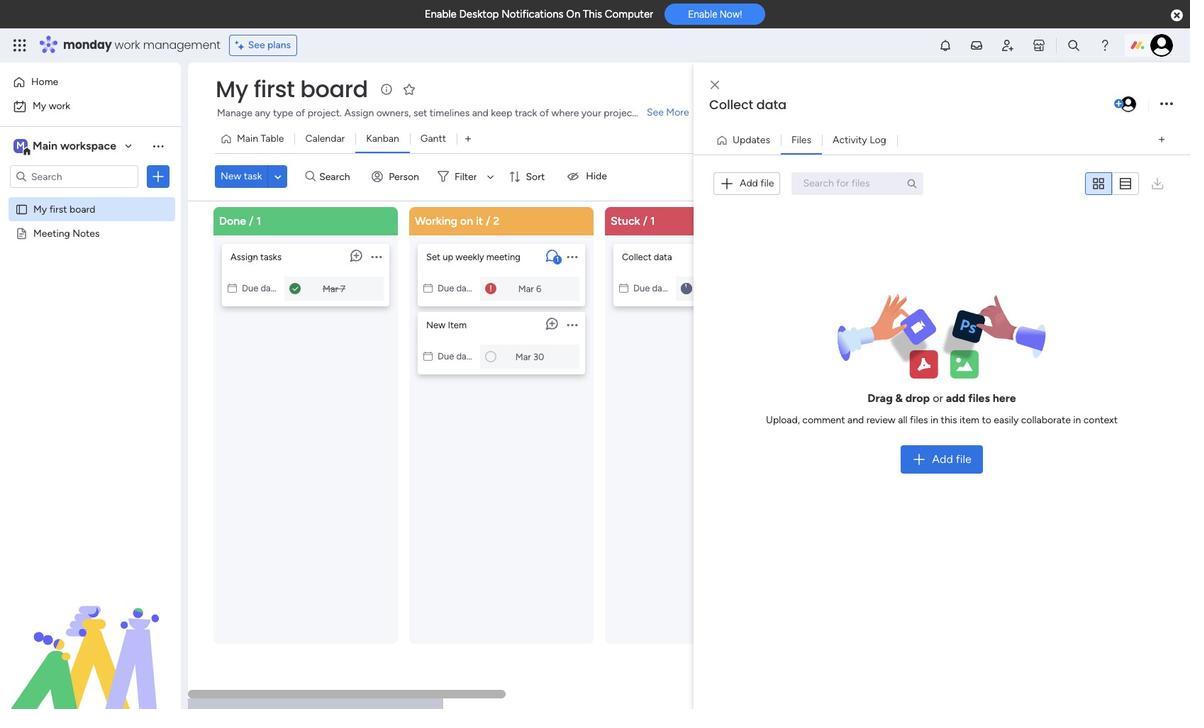 Task type: describe. For each thing, give the bounding box(es) containing it.
search everything image
[[1067, 38, 1081, 52]]

1 horizontal spatial file
[[956, 453, 972, 466]]

help image
[[1098, 38, 1112, 52]]

0 vertical spatial options image
[[151, 170, 165, 184]]

1 vertical spatial and
[[848, 414, 864, 426]]

1 horizontal spatial v2 calendar view small outline image
[[619, 283, 628, 293]]

Search field
[[316, 167, 358, 187]]

comment
[[802, 414, 845, 426]]

1 horizontal spatial add view image
[[1159, 135, 1165, 145]]

item
[[448, 320, 467, 330]]

date for mar 30
[[456, 351, 475, 361]]

due date for mar 7
[[242, 283, 279, 293]]

v2 search image
[[305, 169, 316, 185]]

close image
[[711, 80, 719, 90]]

here
[[993, 392, 1016, 405]]

main for main workspace
[[33, 139, 58, 153]]

1 horizontal spatial add file button
[[901, 446, 983, 474]]

meeting
[[486, 251, 521, 262]]

2 of from the left
[[540, 107, 549, 119]]

home option
[[9, 71, 172, 94]]

assign tasks
[[231, 251, 282, 262]]

see for see more
[[647, 106, 664, 118]]

set
[[413, 107, 427, 119]]

collect data inside field
[[709, 96, 787, 113]]

due for mar 6
[[438, 283, 454, 293]]

activity log button
[[822, 129, 897, 151]]

collect inside field
[[709, 96, 753, 113]]

main workspace
[[33, 139, 116, 153]]

0 vertical spatial board
[[300, 73, 368, 105]]

plans
[[267, 39, 291, 51]]

main for main table
[[237, 133, 258, 145]]

hide
[[586, 170, 607, 182]]

kanban
[[366, 133, 399, 145]]

Collect data field
[[706, 96, 1112, 114]]

this
[[583, 8, 602, 21]]

30
[[533, 351, 544, 362]]

show board description image
[[378, 82, 395, 96]]

mar for mar 7
[[323, 283, 338, 294]]

v2 overdue deadline image
[[485, 282, 497, 295]]

on
[[566, 8, 580, 21]]

enable now!
[[688, 9, 742, 20]]

1 horizontal spatial first
[[254, 73, 295, 105]]

person
[[389, 171, 419, 183]]

done
[[219, 214, 246, 227]]

done / 1
[[219, 214, 261, 227]]

drag
[[868, 392, 893, 405]]

workspace options image
[[151, 139, 165, 153]]

my work link
[[9, 95, 172, 118]]

timelines
[[430, 107, 470, 119]]

mar 7
[[323, 283, 346, 294]]

lottie animation image
[[0, 566, 181, 709]]

kendall parks image
[[1119, 95, 1138, 113]]

project
[[604, 107, 636, 119]]

manage any type of project. assign owners, set timelines and keep track of where your project stands.
[[217, 107, 670, 119]]

upload,
[[766, 414, 800, 426]]

7
[[341, 283, 346, 294]]

search image
[[907, 178, 918, 189]]

0 horizontal spatial add file button
[[714, 172, 781, 195]]

enable desktop notifications on this computer
[[425, 8, 653, 21]]

my inside "option"
[[33, 100, 46, 112]]

management
[[143, 37, 220, 53]]

activity log
[[833, 134, 887, 146]]

set up weekly meeting
[[426, 251, 521, 262]]

updates
[[733, 134, 770, 146]]

dapulse drag 2 image
[[696, 370, 700, 386]]

invite members image
[[1001, 38, 1015, 52]]

public board image
[[15, 226, 28, 240]]

notifications image
[[938, 38, 953, 52]]

gantt
[[420, 133, 446, 145]]

sort button
[[503, 165, 553, 188]]

work for monday
[[115, 37, 140, 53]]

files for all
[[910, 414, 928, 426]]

&
[[896, 392, 903, 405]]

computer
[[605, 8, 653, 21]]

collect data inside row group
[[622, 251, 672, 262]]

tasks
[[260, 251, 282, 262]]

easily
[[994, 414, 1019, 426]]

hide button
[[558, 165, 616, 188]]

assign inside row group
[[231, 251, 258, 262]]

1 horizontal spatial add
[[932, 453, 953, 466]]

m
[[16, 140, 25, 152]]

stuck
[[611, 214, 640, 227]]

working
[[415, 214, 457, 227]]

collect inside row group
[[622, 251, 652, 262]]

mar for mar 30
[[515, 351, 531, 362]]

due date for mar 30
[[438, 351, 475, 361]]

manage
[[217, 107, 252, 119]]

data inside field
[[757, 96, 787, 113]]

enable for enable now!
[[688, 9, 717, 20]]

/ for done
[[249, 214, 254, 227]]

keep
[[491, 107, 512, 119]]

mar 30
[[515, 351, 544, 362]]

or
[[933, 392, 943, 405]]

0 horizontal spatial add view image
[[465, 134, 471, 144]]

due for mar 7
[[242, 283, 258, 293]]

filter button
[[432, 165, 499, 188]]

1 for done / 1
[[256, 214, 261, 227]]

mar 6
[[518, 283, 541, 294]]

lottie animation element
[[0, 566, 181, 709]]

1 horizontal spatial assign
[[344, 107, 374, 119]]

table
[[261, 133, 284, 145]]

list box containing set up weekly meeting
[[418, 238, 585, 374]]

files
[[792, 134, 812, 146]]

options image for set up weekly meeting
[[567, 243, 578, 269]]

due for mar 30
[[438, 351, 454, 361]]

v2 done deadline image
[[289, 282, 301, 295]]

row group containing done
[[211, 207, 994, 690]]

stuck / 1
[[611, 214, 655, 227]]

all
[[898, 414, 908, 426]]

0 horizontal spatial options image
[[371, 243, 382, 269]]

new task
[[221, 170, 262, 182]]

upload, comment and review all files in this item to easily collaborate in context
[[766, 414, 1118, 426]]

dapulse close image
[[1171, 9, 1183, 23]]

select product image
[[13, 38, 27, 52]]

main table button
[[215, 128, 295, 150]]

first inside list box
[[49, 203, 67, 215]]

angle down image
[[275, 171, 281, 182]]

My first board field
[[212, 73, 371, 105]]

2 in from the left
[[1073, 414, 1081, 426]]

files for add
[[968, 392, 990, 405]]

new for new task
[[221, 170, 241, 182]]

on
[[460, 214, 473, 227]]

0 vertical spatial add
[[740, 177, 758, 189]]

task
[[244, 170, 262, 182]]

new item
[[426, 320, 467, 330]]

data inside row group
[[654, 251, 672, 262]]

to
[[982, 414, 992, 426]]

drag & drop or add files here
[[868, 392, 1016, 405]]

notes
[[72, 227, 100, 239]]

where
[[552, 107, 579, 119]]

work for my
[[49, 100, 70, 112]]



Task type: locate. For each thing, give the bounding box(es) containing it.
board
[[300, 73, 368, 105], [70, 203, 95, 215]]

calendar button
[[295, 128, 356, 150]]

and left review
[[848, 414, 864, 426]]

options image right kendall parks image
[[1160, 95, 1173, 114]]

data up updates
[[757, 96, 787, 113]]

0 vertical spatial see
[[248, 39, 265, 51]]

1 horizontal spatial see
[[647, 106, 664, 118]]

0 horizontal spatial files
[[910, 414, 928, 426]]

meeting notes
[[33, 227, 100, 239]]

board up notes in the top of the page
[[70, 203, 95, 215]]

add file down updates
[[740, 177, 774, 189]]

monday marketplace image
[[1032, 38, 1046, 52]]

0 horizontal spatial add
[[740, 177, 758, 189]]

2 horizontal spatial /
[[643, 214, 648, 227]]

6
[[536, 283, 541, 294]]

in
[[931, 414, 939, 426], [1073, 414, 1081, 426]]

1 vertical spatial board
[[70, 203, 95, 215]]

add file button
[[714, 172, 781, 195], [901, 446, 983, 474]]

0 vertical spatial work
[[115, 37, 140, 53]]

kendall parks image
[[1151, 34, 1173, 57]]

1 vertical spatial files
[[910, 414, 928, 426]]

0 horizontal spatial collect data
[[622, 251, 672, 262]]

arrow down image
[[482, 168, 499, 185]]

my down home
[[33, 100, 46, 112]]

desktop
[[459, 8, 499, 21]]

0 vertical spatial file
[[761, 177, 774, 189]]

of
[[296, 107, 305, 119], [540, 107, 549, 119]]

0 horizontal spatial /
[[249, 214, 254, 227]]

main left table
[[237, 133, 258, 145]]

0 horizontal spatial 1
[[256, 214, 261, 227]]

my right public board image
[[33, 203, 47, 215]]

add file down this
[[932, 453, 972, 466]]

1
[[256, 214, 261, 227], [650, 214, 655, 227], [556, 255, 559, 264]]

0 horizontal spatial collect
[[622, 251, 652, 262]]

data
[[757, 96, 787, 113], [654, 251, 672, 262]]

2
[[493, 214, 500, 227]]

0 horizontal spatial list box
[[0, 194, 181, 437]]

this
[[941, 414, 957, 426]]

see plans button
[[229, 35, 297, 56]]

and left the keep
[[472, 107, 489, 119]]

see for see plans
[[248, 39, 265, 51]]

first up the type on the top
[[254, 73, 295, 105]]

/ right stuck
[[643, 214, 648, 227]]

person button
[[366, 165, 428, 188]]

more
[[666, 106, 689, 118]]

1 vertical spatial add file
[[932, 453, 972, 466]]

add
[[946, 392, 966, 405]]

stands.
[[638, 107, 670, 119]]

main table
[[237, 133, 284, 145]]

3 / from the left
[[643, 214, 648, 227]]

date for mar 7
[[261, 283, 279, 293]]

enable for enable desktop notifications on this computer
[[425, 8, 457, 21]]

0 horizontal spatial work
[[49, 100, 70, 112]]

data down stuck / 1
[[654, 251, 672, 262]]

v2 calendar view small outline image down set
[[423, 283, 433, 293]]

work inside my work "option"
[[49, 100, 70, 112]]

1 vertical spatial file
[[956, 453, 972, 466]]

meeting
[[33, 227, 70, 239]]

owners,
[[376, 107, 411, 119]]

see more
[[647, 106, 689, 118]]

0 horizontal spatial first
[[49, 203, 67, 215]]

monday work management
[[63, 37, 220, 53]]

1 vertical spatial new
[[426, 320, 446, 330]]

collect data
[[709, 96, 787, 113], [622, 251, 672, 262]]

options image
[[151, 170, 165, 184], [567, 243, 578, 269], [567, 312, 578, 337]]

1 horizontal spatial and
[[848, 414, 864, 426]]

add to favorites image
[[402, 82, 416, 96]]

1 horizontal spatial data
[[757, 96, 787, 113]]

new inside button
[[221, 170, 241, 182]]

1 vertical spatial options image
[[371, 243, 382, 269]]

1 horizontal spatial work
[[115, 37, 140, 53]]

monday
[[63, 37, 112, 53]]

enable now! button
[[665, 4, 766, 25]]

v2 calendar view small outline image for set up weekly meeting
[[423, 283, 433, 293]]

1 vertical spatial my first board
[[33, 203, 95, 215]]

new task button
[[215, 165, 268, 188]]

1 v2 calendar view small outline image from the left
[[228, 283, 237, 293]]

due date down item
[[438, 351, 475, 361]]

1 horizontal spatial v2 calendar view small outline image
[[423, 283, 433, 293]]

0 horizontal spatial new
[[221, 170, 241, 182]]

weekly
[[456, 251, 484, 262]]

1 of from the left
[[296, 107, 305, 119]]

enable left 'now!'
[[688, 9, 717, 20]]

None search field
[[792, 172, 924, 195]]

of right the type on the top
[[296, 107, 305, 119]]

gallery layout group
[[1085, 172, 1139, 195]]

/ left 2
[[486, 214, 490, 227]]

my work
[[33, 100, 70, 112]]

1 vertical spatial collect
[[622, 251, 652, 262]]

add view image
[[465, 134, 471, 144], [1159, 135, 1165, 145]]

1 vertical spatial see
[[647, 106, 664, 118]]

review
[[867, 414, 896, 426]]

and
[[472, 107, 489, 119], [848, 414, 864, 426]]

any
[[255, 107, 271, 119]]

my first board up the type on the top
[[216, 73, 368, 105]]

1 for stuck / 1
[[650, 214, 655, 227]]

2 vertical spatial options image
[[567, 312, 578, 337]]

mar left 6
[[518, 283, 534, 294]]

item
[[960, 414, 980, 426]]

files button
[[781, 129, 822, 151]]

my first board up meeting notes
[[33, 203, 95, 215]]

main inside main table button
[[237, 133, 258, 145]]

add
[[740, 177, 758, 189], [932, 453, 953, 466]]

1 horizontal spatial collect data
[[709, 96, 787, 113]]

activity
[[833, 134, 867, 146]]

1 horizontal spatial files
[[968, 392, 990, 405]]

v2 calendar view small outline image down assign tasks
[[228, 283, 237, 293]]

track
[[515, 107, 537, 119]]

1 vertical spatial collect data
[[622, 251, 672, 262]]

work right monday
[[115, 37, 140, 53]]

0 horizontal spatial my first board
[[33, 203, 95, 215]]

1 horizontal spatial of
[[540, 107, 549, 119]]

file down the item
[[956, 453, 972, 466]]

new left task
[[221, 170, 241, 182]]

0 vertical spatial collect data
[[709, 96, 787, 113]]

1 right stuck
[[650, 214, 655, 227]]

add down upload, comment and review all files in this item to easily collaborate in context
[[932, 453, 953, 466]]

due down up
[[438, 283, 454, 293]]

0 horizontal spatial main
[[33, 139, 58, 153]]

0 vertical spatial assign
[[344, 107, 374, 119]]

enable left desktop
[[425, 8, 457, 21]]

1 horizontal spatial 1
[[556, 255, 559, 264]]

collect down stuck / 1
[[622, 251, 652, 262]]

1 vertical spatial data
[[654, 251, 672, 262]]

board inside list box
[[70, 203, 95, 215]]

v2 calendar view small outline image down stuck
[[619, 283, 628, 293]]

1 vertical spatial work
[[49, 100, 70, 112]]

0 vertical spatial files
[[968, 392, 990, 405]]

1 horizontal spatial /
[[486, 214, 490, 227]]

mar left 7
[[323, 283, 338, 294]]

main inside workspace selection element
[[33, 139, 58, 153]]

0 vertical spatial data
[[757, 96, 787, 113]]

due down new item
[[438, 351, 454, 361]]

0 horizontal spatial in
[[931, 414, 939, 426]]

of right the track
[[540, 107, 549, 119]]

1 in from the left
[[931, 414, 939, 426]]

0 vertical spatial add file
[[740, 177, 774, 189]]

files up 'to'
[[968, 392, 990, 405]]

main right workspace icon
[[33, 139, 58, 153]]

Search in workspace field
[[30, 168, 118, 185]]

0 vertical spatial my first board
[[216, 73, 368, 105]]

0 vertical spatial add file button
[[714, 172, 781, 195]]

dapulse addbtn image
[[1114, 99, 1124, 109]]

0 horizontal spatial data
[[654, 251, 672, 262]]

due down assign tasks
[[242, 283, 258, 293]]

1 horizontal spatial my first board
[[216, 73, 368, 105]]

0 horizontal spatial enable
[[425, 8, 457, 21]]

1 horizontal spatial in
[[1073, 414, 1081, 426]]

/ right "done"
[[249, 214, 254, 227]]

due date down up
[[438, 283, 475, 293]]

2 / from the left
[[486, 214, 490, 227]]

0 horizontal spatial and
[[472, 107, 489, 119]]

1 vertical spatial assign
[[231, 251, 258, 262]]

row group
[[211, 207, 994, 690]]

options image
[[1160, 95, 1173, 114], [371, 243, 382, 269]]

home link
[[9, 71, 172, 94]]

0 horizontal spatial v2 calendar view small outline image
[[423, 351, 433, 361]]

collect down close image
[[709, 96, 753, 113]]

due date for mar 6
[[438, 283, 475, 293]]

list box
[[0, 194, 181, 437], [418, 238, 585, 374]]

my first board
[[216, 73, 368, 105], [33, 203, 95, 215]]

assign left tasks
[[231, 251, 258, 262]]

0 vertical spatial and
[[472, 107, 489, 119]]

see inside 'link'
[[647, 106, 664, 118]]

options image left set
[[371, 243, 382, 269]]

1 horizontal spatial new
[[426, 320, 446, 330]]

0 horizontal spatial assign
[[231, 251, 258, 262]]

work down home
[[49, 100, 70, 112]]

my up 'manage'
[[216, 73, 248, 105]]

0 horizontal spatial of
[[296, 107, 305, 119]]

1 vertical spatial options image
[[567, 243, 578, 269]]

filter
[[455, 171, 477, 183]]

0 horizontal spatial see
[[248, 39, 265, 51]]

1 horizontal spatial options image
[[1160, 95, 1173, 114]]

0 horizontal spatial v2 calendar view small outline image
[[228, 283, 237, 293]]

1 vertical spatial add
[[932, 453, 953, 466]]

type
[[273, 107, 293, 119]]

set
[[426, 251, 440, 262]]

1 horizontal spatial list box
[[418, 238, 585, 374]]

1 vertical spatial v2 calendar view small outline image
[[423, 351, 433, 361]]

v2 calendar view small outline image for assign tasks
[[228, 283, 237, 293]]

new left item
[[426, 320, 446, 330]]

assign
[[344, 107, 374, 119], [231, 251, 258, 262]]

new for new item
[[426, 320, 446, 330]]

/ for stuck
[[643, 214, 648, 227]]

working on it / 2
[[415, 214, 500, 227]]

mar for mar 6
[[518, 283, 534, 294]]

0 vertical spatial options image
[[1160, 95, 1173, 114]]

due date
[[242, 283, 279, 293], [438, 283, 475, 293], [633, 283, 671, 293], [438, 351, 475, 361]]

1 / from the left
[[249, 214, 254, 227]]

update feed image
[[970, 38, 984, 52]]

v2 calendar view small outline image
[[228, 283, 237, 293], [423, 283, 433, 293]]

files right the all
[[910, 414, 928, 426]]

options image for new item
[[567, 312, 578, 337]]

see inside button
[[248, 39, 265, 51]]

option
[[0, 196, 181, 199]]

context
[[1084, 414, 1118, 426]]

enable inside 'enable now!' button
[[688, 9, 717, 20]]

2 horizontal spatial 1
[[650, 214, 655, 227]]

file
[[761, 177, 774, 189], [956, 453, 972, 466]]

list box containing my first board
[[0, 194, 181, 437]]

your
[[582, 107, 601, 119]]

workspace image
[[13, 138, 28, 154]]

0 vertical spatial new
[[221, 170, 241, 182]]

drop
[[906, 392, 930, 405]]

0 horizontal spatial file
[[761, 177, 774, 189]]

0 vertical spatial first
[[254, 73, 295, 105]]

due down stuck / 1
[[633, 283, 650, 293]]

see plans
[[248, 39, 291, 51]]

1 right meeting
[[556, 255, 559, 264]]

2 v2 calendar view small outline image from the left
[[423, 283, 433, 293]]

add file
[[740, 177, 774, 189], [932, 453, 972, 466]]

add file button down upload, comment and review all files in this item to easily collaborate in context
[[901, 446, 983, 474]]

home
[[31, 76, 58, 88]]

gantt button
[[410, 128, 457, 150]]

1 horizontal spatial main
[[237, 133, 258, 145]]

board up project.
[[300, 73, 368, 105]]

public board image
[[15, 202, 28, 216]]

first
[[254, 73, 295, 105], [49, 203, 67, 215]]

see more link
[[645, 106, 691, 120]]

1 horizontal spatial enable
[[688, 9, 717, 20]]

in left this
[[931, 414, 939, 426]]

workspace selection element
[[13, 138, 118, 156]]

1 horizontal spatial collect
[[709, 96, 753, 113]]

date for mar 6
[[456, 283, 475, 293]]

v2 calendar view small outline image down new item
[[423, 351, 433, 361]]

log
[[870, 134, 887, 146]]

due date down stuck / 1
[[633, 283, 671, 293]]

it
[[476, 214, 483, 227]]

mar
[[323, 283, 338, 294], [518, 283, 534, 294], [515, 351, 531, 362]]

1 vertical spatial first
[[49, 203, 67, 215]]

mar left 30
[[515, 351, 531, 362]]

0 vertical spatial v2 calendar view small outline image
[[619, 283, 628, 293]]

updates button
[[711, 129, 781, 151]]

notifications
[[502, 8, 564, 21]]

collect data up updates
[[709, 96, 787, 113]]

0 vertical spatial collect
[[709, 96, 753, 113]]

project.
[[308, 107, 342, 119]]

1 right "done"
[[256, 214, 261, 227]]

0 horizontal spatial add file
[[740, 177, 774, 189]]

add file button down updates button
[[714, 172, 781, 195]]

calendar
[[305, 133, 345, 145]]

1 horizontal spatial add file
[[932, 453, 972, 466]]

in left the context
[[1073, 414, 1081, 426]]

date
[[261, 283, 279, 293], [456, 283, 475, 293], [652, 283, 671, 293], [456, 351, 475, 361]]

main
[[237, 133, 258, 145], [33, 139, 58, 153]]

my work option
[[9, 95, 172, 118]]

1 inside list box
[[556, 255, 559, 264]]

collect data down stuck / 1
[[622, 251, 672, 262]]

collaborate
[[1021, 414, 1071, 426]]

my first board inside list box
[[33, 203, 95, 215]]

first up meeting
[[49, 203, 67, 215]]

kanban button
[[356, 128, 410, 150]]

assign right project.
[[344, 107, 374, 119]]

1 vertical spatial add file button
[[901, 446, 983, 474]]

new
[[221, 170, 241, 182], [426, 320, 446, 330]]

due date down assign tasks
[[242, 283, 279, 293]]

up
[[443, 251, 453, 262]]

0 horizontal spatial board
[[70, 203, 95, 215]]

see left more
[[647, 106, 664, 118]]

v2 calendar view small outline image
[[619, 283, 628, 293], [423, 351, 433, 361]]

file down updates
[[761, 177, 774, 189]]

add down updates button
[[740, 177, 758, 189]]

sort
[[526, 171, 545, 183]]

1 horizontal spatial board
[[300, 73, 368, 105]]

workspace
[[60, 139, 116, 153]]

see left plans
[[248, 39, 265, 51]]



Task type: vqa. For each thing, say whether or not it's contained in the screenshot.
top the works
no



